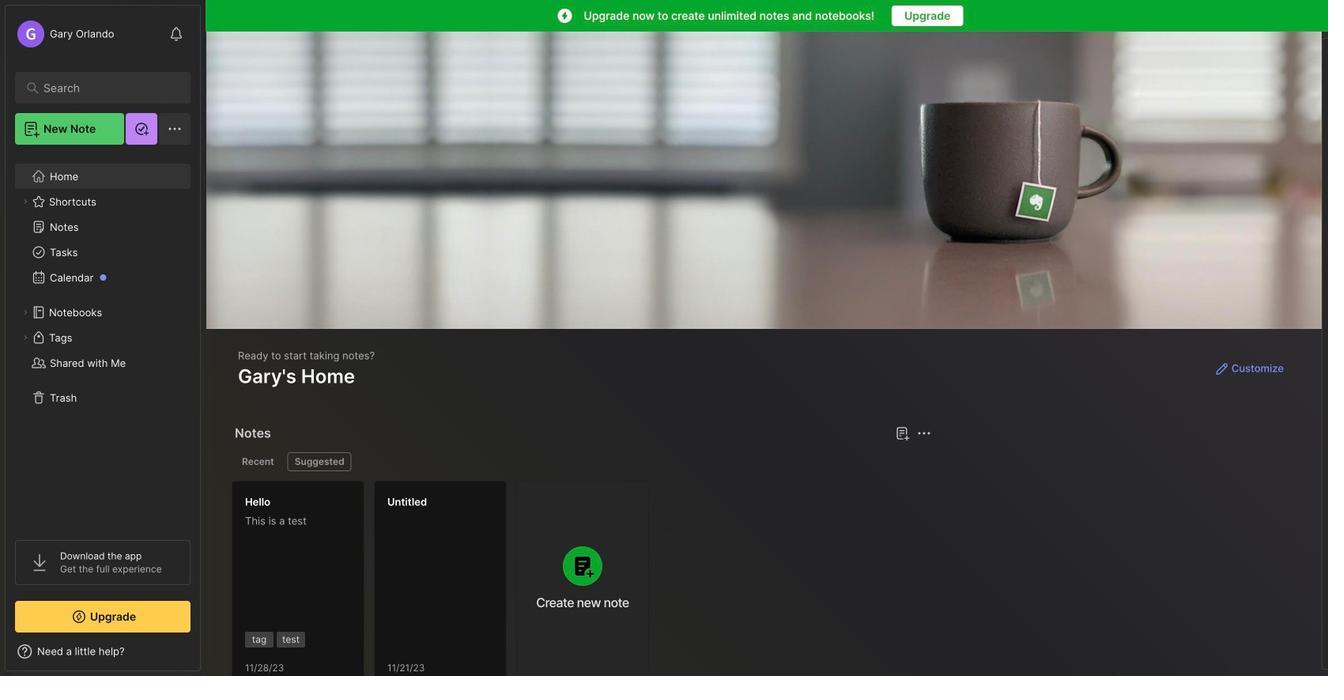 Task type: describe. For each thing, give the bounding box(es) containing it.
WHAT'S NEW field
[[6, 639, 200, 664]]

expand tags image
[[21, 333, 30, 342]]

Account field
[[15, 18, 114, 50]]

expand notebooks image
[[21, 308, 30, 317]]

tree inside main element
[[6, 154, 200, 526]]

main element
[[0, 0, 206, 676]]

1 tab from the left
[[235, 452, 281, 471]]

2 tab from the left
[[288, 452, 352, 471]]

click to collapse image
[[200, 647, 212, 666]]



Task type: vqa. For each thing, say whether or not it's contained in the screenshot.
tab list
yes



Task type: locate. For each thing, give the bounding box(es) containing it.
tab
[[235, 452, 281, 471], [288, 452, 352, 471]]

More actions field
[[914, 422, 936, 445]]

none search field inside main element
[[44, 78, 170, 97]]

1 horizontal spatial tab
[[288, 452, 352, 471]]

0 horizontal spatial tab
[[235, 452, 281, 471]]

more actions image
[[915, 424, 934, 443]]

tab list
[[235, 452, 929, 471]]

None search field
[[44, 78, 170, 97]]

row group
[[232, 481, 659, 676]]

tree
[[6, 154, 200, 526]]

Search text field
[[44, 81, 170, 96]]



